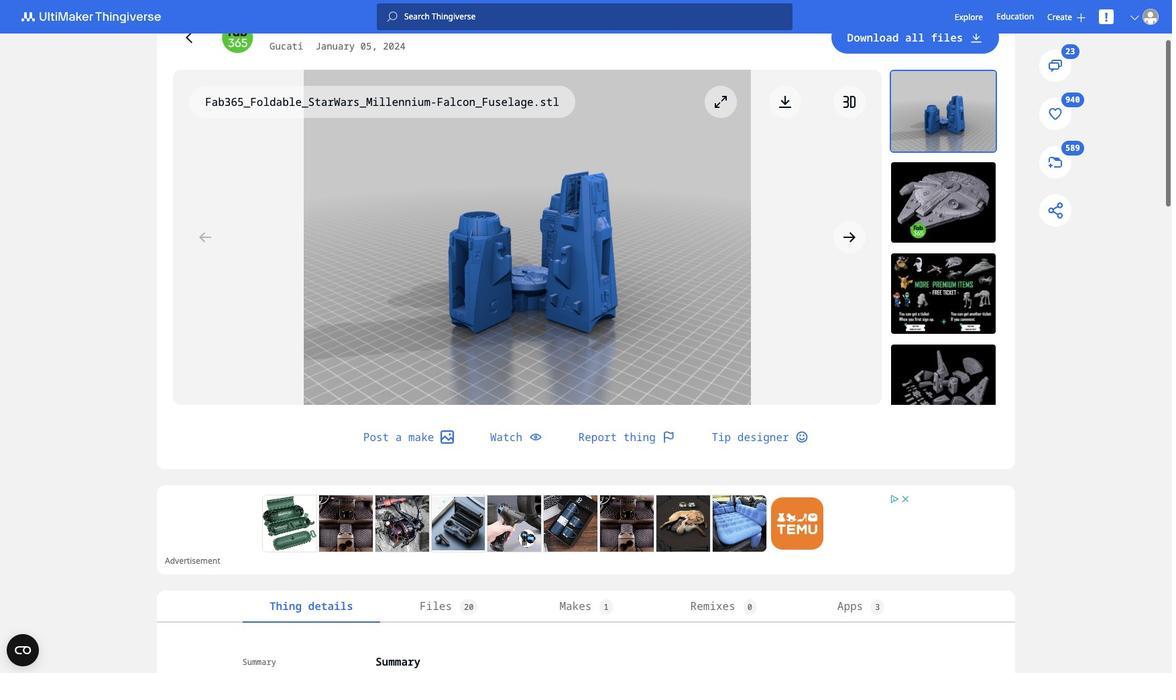 Task type: describe. For each thing, give the bounding box(es) containing it.
589
[[1066, 142, 1081, 154]]

2024
[[383, 40, 406, 52]]

all
[[906, 30, 925, 45]]

0
[[748, 602, 753, 613]]

makes
[[560, 599, 592, 614]]

download all files
[[848, 30, 963, 45]]

education link
[[997, 9, 1034, 24]]

1 horizontal spatial summary
[[376, 655, 421, 669]]

create button
[[1048, 11, 1086, 22]]

january 05, 2024
[[316, 40, 406, 52]]

education
[[997, 11, 1034, 22]]

makerbot logo image
[[13, 9, 177, 25]]

1 horizontal spatial avatar image
[[1143, 9, 1159, 25]]

explore button
[[955, 11, 983, 22]]

files
[[931, 30, 963, 45]]

watch button
[[474, 421, 558, 453]]

3
[[875, 602, 880, 613]]

january
[[316, 40, 355, 52]]

carousel image representing the 3d design. either an user-provided picture or a 3d render. image
[[173, 70, 882, 405]]

gucati
[[270, 40, 303, 52]]

23
[[1066, 46, 1076, 57]]

3 thumbnail representing an image or video in the carousel image from the top
[[891, 254, 996, 334]]

0 horizontal spatial avatar image
[[221, 21, 254, 54]]

fab365_foldable_starwars_millennium-falcon_fuselage.stl
[[205, 95, 559, 109]]

watch
[[490, 430, 523, 445]]

falcon
[[340, 21, 379, 36]]

thing details
[[270, 599, 353, 614]]

20
[[464, 602, 474, 613]]

summary button
[[243, 655, 343, 670]]

report thing
[[579, 430, 656, 445]]

fab365_foldable_starwars_millennium-
[[205, 95, 437, 109]]

tip designer
[[712, 430, 789, 445]]

explore
[[955, 11, 983, 22]]

post
[[363, 430, 389, 445]]

report thing link
[[562, 421, 692, 453]]

remixes
[[691, 599, 736, 614]]

plusicon image
[[1077, 13, 1086, 22]]

details
[[308, 599, 353, 614]]

apps
[[838, 599, 863, 614]]

940
[[1066, 94, 1081, 106]]



Task type: vqa. For each thing, say whether or not it's contained in the screenshot.


Task type: locate. For each thing, give the bounding box(es) containing it.
millennium falcon star wars
[[270, 21, 444, 36]]

!
[[1105, 9, 1108, 25]]

thing
[[270, 599, 302, 614]]

wars
[[418, 21, 444, 36]]

create
[[1048, 11, 1073, 22]]

star
[[386, 21, 411, 36]]

thing details button
[[243, 591, 380, 623]]

0 horizontal spatial summary
[[243, 657, 277, 668]]

tip
[[712, 430, 731, 445]]

open widget image
[[7, 635, 39, 667]]

1
[[604, 602, 609, 613]]

designer
[[738, 430, 789, 445]]

millennium
[[270, 21, 334, 36]]

tip designer button
[[696, 421, 825, 453]]

post a make link
[[347, 421, 470, 453]]

post a make
[[363, 430, 434, 445]]

avatar image right ! link
[[1143, 9, 1159, 25]]

05,
[[361, 40, 378, 52]]

gucati link
[[270, 39, 303, 54]]

make
[[408, 430, 434, 445]]

Search Thingiverse text field
[[398, 11, 793, 22]]

files
[[420, 599, 452, 614]]

avatar image
[[1143, 9, 1159, 25], [221, 21, 254, 54]]

a
[[396, 430, 402, 445]]

download all files button
[[831, 21, 999, 54]]

thing
[[624, 430, 656, 445]]

4 thumbnail representing an image or video in the carousel image from the top
[[891, 345, 996, 425]]

1 thumbnail representing an image or video in the carousel image from the top
[[891, 71, 996, 152]]

download
[[848, 30, 899, 45]]

thumbnail representing an image or video in the carousel image
[[891, 71, 996, 152], [891, 162, 996, 243], [891, 254, 996, 334], [891, 345, 996, 425]]

search control image
[[387, 11, 398, 22]]

summary inside 'summary' button
[[243, 657, 277, 668]]

summary
[[376, 655, 421, 669], [243, 657, 277, 668]]

falcon_fuselage.stl
[[437, 95, 559, 109]]

advertisement
[[165, 555, 220, 567]]

2 thumbnail representing an image or video in the carousel image from the top
[[891, 162, 996, 243]]

avatar image left gucati
[[221, 21, 254, 54]]

advertisement element
[[261, 494, 912, 554]]

report
[[579, 430, 617, 445]]

! link
[[1099, 9, 1114, 25]]



